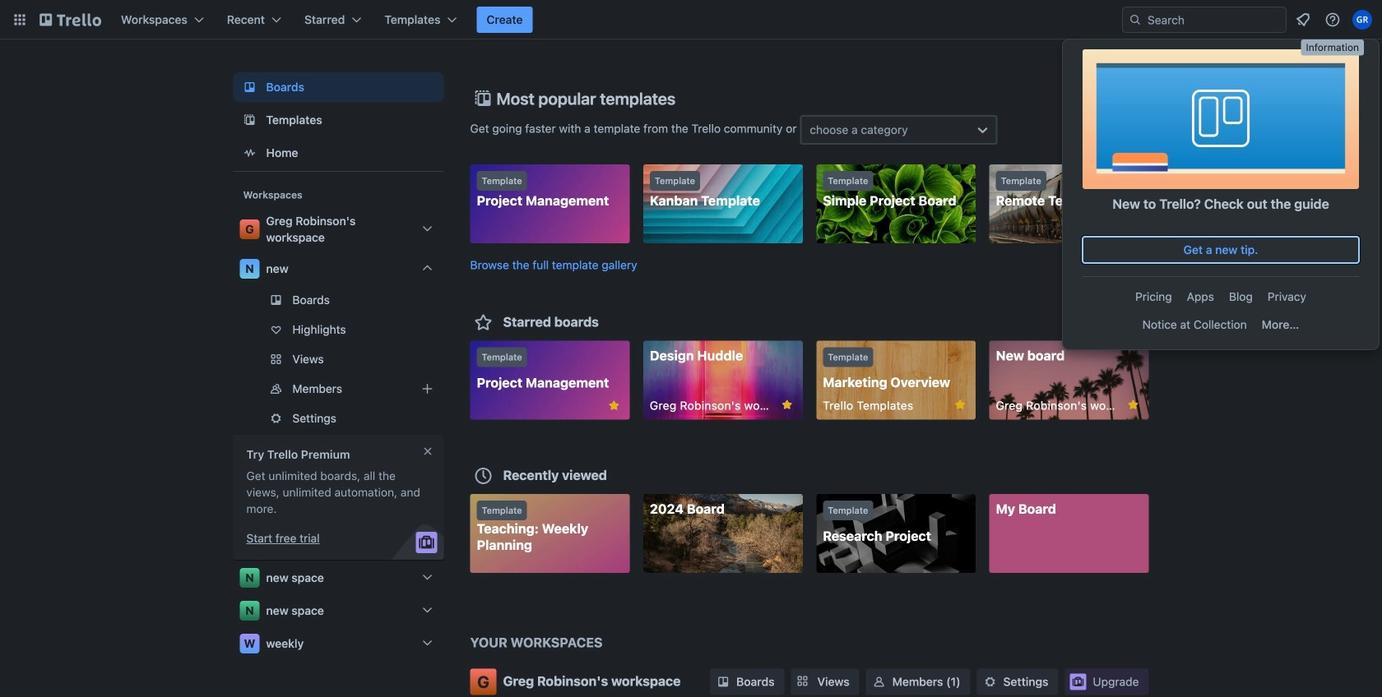 Task type: locate. For each thing, give the bounding box(es) containing it.
greg robinson (gregrobinson96) image
[[1353, 10, 1373, 30]]

0 horizontal spatial sm image
[[715, 674, 732, 691]]

sm image
[[715, 674, 732, 691], [982, 674, 999, 691]]

home image
[[240, 143, 260, 163]]

tooltip
[[1301, 40, 1364, 56]]

click to unstar this board. it will be removed from your starred list. image
[[780, 398, 795, 413], [607, 399, 622, 414]]

sm image
[[871, 674, 888, 691]]

primary element
[[0, 0, 1383, 40]]

add image
[[418, 379, 437, 399]]

open information menu image
[[1325, 12, 1341, 28]]

1 sm image from the left
[[715, 674, 732, 691]]

1 horizontal spatial sm image
[[982, 674, 999, 691]]

search image
[[1129, 13, 1142, 26]]

board image
[[240, 77, 260, 97]]



Task type: vqa. For each thing, say whether or not it's contained in the screenshot.
Filters button
no



Task type: describe. For each thing, give the bounding box(es) containing it.
1 horizontal spatial click to unstar this board. it will be removed from your starred list. image
[[780, 398, 795, 413]]

Search field
[[1122, 7, 1287, 33]]

2 sm image from the left
[[982, 674, 999, 691]]

click to unstar this board. it will be removed from your starred list. image
[[953, 398, 968, 413]]

0 notifications image
[[1294, 10, 1313, 30]]

template board image
[[240, 110, 260, 130]]

back to home image
[[40, 7, 101, 33]]

0 horizontal spatial click to unstar this board. it will be removed from your starred list. image
[[607, 399, 622, 414]]



